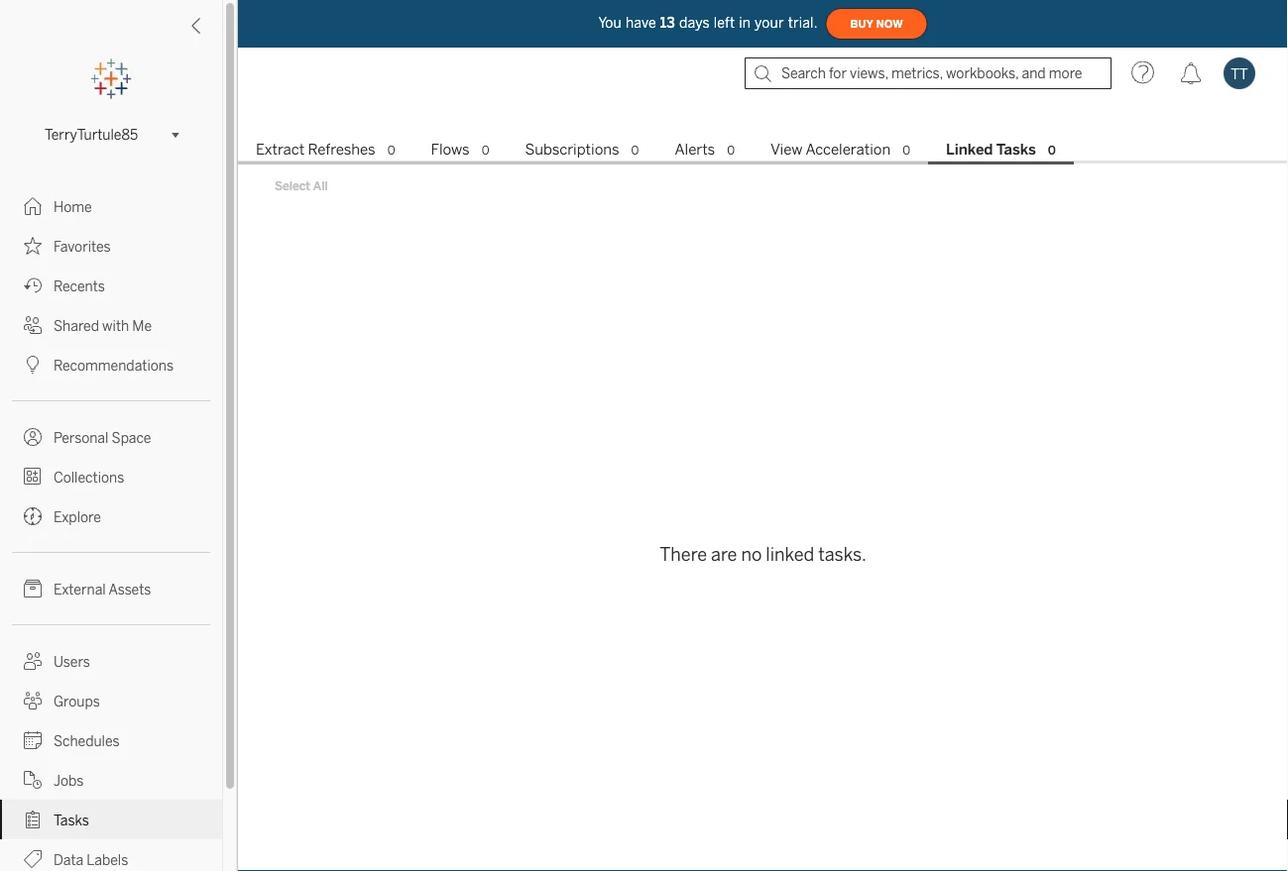 Task type: describe. For each thing, give the bounding box(es) containing it.
buy now button
[[826, 8, 928, 40]]

labels
[[87, 853, 128, 869]]

recents
[[54, 278, 105, 295]]

0 for alerts
[[727, 143, 735, 158]]

users
[[54, 654, 90, 671]]

left
[[714, 15, 735, 31]]

navigation containing extract refreshes
[[238, 135, 1289, 165]]

assets
[[109, 582, 151, 598]]

users link
[[0, 642, 222, 682]]

0 for linked tasks
[[1048, 143, 1056, 158]]

shared
[[54, 318, 99, 334]]

tasks.
[[819, 544, 867, 565]]

jobs
[[54, 773, 84, 790]]

tasks inside main navigation. press the up and down arrow keys to access links. element
[[54, 813, 89, 829]]

recommendations
[[54, 358, 174, 374]]

groups
[[54, 694, 100, 710]]

in
[[739, 15, 751, 31]]

tasks link
[[0, 801, 222, 840]]

recents link
[[0, 266, 222, 306]]

terryturtule85 button
[[37, 123, 186, 147]]

linked
[[766, 544, 815, 565]]

home
[[54, 199, 92, 215]]

shared with me
[[54, 318, 152, 334]]

13
[[660, 15, 675, 31]]

no
[[741, 544, 762, 565]]

data
[[54, 853, 83, 869]]

external assets link
[[0, 569, 222, 609]]

refreshes
[[308, 141, 376, 159]]

linked tasks
[[946, 141, 1036, 159]]

your
[[755, 15, 784, 31]]

navigation panel element
[[0, 60, 222, 872]]

linked
[[946, 141, 993, 159]]

0 for subscriptions
[[632, 143, 639, 158]]

0 for flows
[[482, 143, 490, 158]]

there
[[660, 544, 707, 565]]

select all
[[275, 178, 328, 193]]

view acceleration
[[771, 141, 891, 159]]

favorites
[[54, 239, 111, 255]]

view
[[771, 141, 803, 159]]

explore link
[[0, 497, 222, 537]]

data labels
[[54, 853, 128, 869]]

are
[[711, 544, 737, 565]]

me
[[132, 318, 152, 334]]

schedules link
[[0, 721, 222, 761]]



Task type: vqa. For each thing, say whether or not it's contained in the screenshot.
out
no



Task type: locate. For each thing, give the bounding box(es) containing it.
days
[[679, 15, 710, 31]]

schedules
[[54, 734, 120, 750]]

there are no linked tasks. main content
[[238, 99, 1289, 872]]

0 left alerts
[[632, 143, 639, 158]]

1 horizontal spatial tasks
[[997, 141, 1036, 159]]

0 right refreshes
[[388, 143, 395, 158]]

space
[[112, 430, 151, 446]]

0 right 'acceleration'
[[903, 143, 911, 158]]

0 for extract refreshes
[[388, 143, 395, 158]]

tasks inside sub-spaces tab list
[[997, 141, 1036, 159]]

5 0 from the left
[[903, 143, 911, 158]]

select all button
[[262, 174, 341, 197]]

0 vertical spatial tasks
[[997, 141, 1036, 159]]

all
[[313, 178, 328, 193]]

0 for view acceleration
[[903, 143, 911, 158]]

favorites link
[[0, 226, 222, 266]]

you
[[599, 15, 622, 31]]

main navigation. press the up and down arrow keys to access links. element
[[0, 186, 222, 872]]

3 0 from the left
[[632, 143, 639, 158]]

collections link
[[0, 457, 222, 497]]

0
[[388, 143, 395, 158], [482, 143, 490, 158], [632, 143, 639, 158], [727, 143, 735, 158], [903, 143, 911, 158], [1048, 143, 1056, 158]]

shared with me link
[[0, 306, 222, 345]]

personal space link
[[0, 418, 222, 457]]

0 horizontal spatial tasks
[[54, 813, 89, 829]]

2 0 from the left
[[482, 143, 490, 158]]

jobs link
[[0, 761, 222, 801]]

6 0 from the left
[[1048, 143, 1056, 158]]

groups link
[[0, 682, 222, 721]]

buy now
[[851, 18, 903, 30]]

4 0 from the left
[[727, 143, 735, 158]]

tasks right linked
[[997, 141, 1036, 159]]

1 0 from the left
[[388, 143, 395, 158]]

recommendations link
[[0, 345, 222, 385]]

navigation
[[238, 135, 1289, 165]]

sub-spaces tab list
[[238, 139, 1289, 165]]

external
[[54, 582, 106, 598]]

alerts
[[675, 141, 715, 159]]

tasks
[[997, 141, 1036, 159], [54, 813, 89, 829]]

personal space
[[54, 430, 151, 446]]

explore
[[54, 509, 101, 526]]

personal
[[54, 430, 109, 446]]

buy
[[851, 18, 874, 30]]

there are no linked tasks.
[[660, 544, 867, 565]]

collections
[[54, 470, 124, 486]]

flows
[[431, 141, 470, 159]]

subscriptions
[[525, 141, 620, 159]]

with
[[102, 318, 129, 334]]

external assets
[[54, 582, 151, 598]]

extract
[[256, 141, 305, 159]]

you have 13 days left in your trial.
[[599, 15, 818, 31]]

1 vertical spatial tasks
[[54, 813, 89, 829]]

terryturtule85
[[45, 127, 138, 143]]

home link
[[0, 186, 222, 226]]

extract refreshes
[[256, 141, 376, 159]]

have
[[626, 15, 657, 31]]

tasks down jobs
[[54, 813, 89, 829]]

0 right "flows"
[[482, 143, 490, 158]]

acceleration
[[806, 141, 891, 159]]

select
[[275, 178, 311, 193]]

now
[[877, 18, 903, 30]]

data labels link
[[0, 840, 222, 872]]

0 right alerts
[[727, 143, 735, 158]]

trial.
[[788, 15, 818, 31]]

Search for views, metrics, workbooks, and more text field
[[745, 58, 1112, 89]]

0 right linked tasks on the top right of page
[[1048, 143, 1056, 158]]



